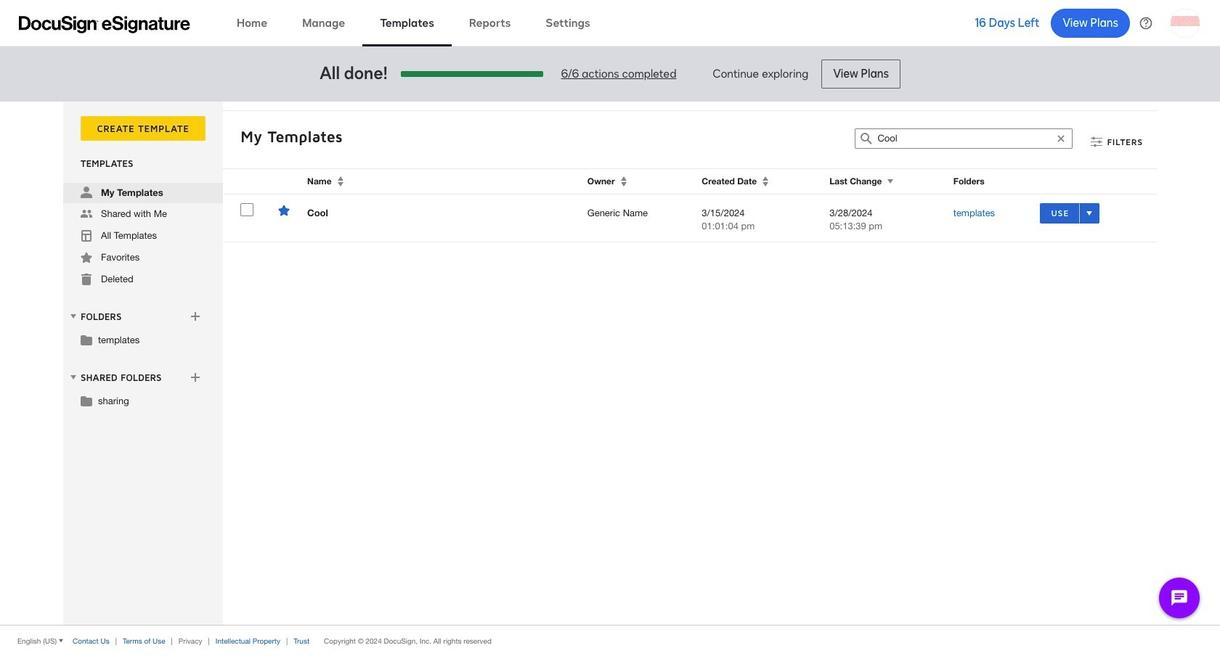 Task type: describe. For each thing, give the bounding box(es) containing it.
templates image
[[81, 230, 92, 242]]

Search My Templates text field
[[878, 129, 1051, 148]]

view folders image
[[68, 311, 79, 323]]

folder image for view shared folders icon
[[81, 395, 92, 407]]

folder image for view folders image
[[81, 334, 92, 346]]

user image
[[81, 187, 92, 198]]

docusign esignature image
[[19, 16, 190, 33]]



Task type: locate. For each thing, give the bounding box(es) containing it.
shared image
[[81, 209, 92, 220]]

star filled image
[[81, 252, 92, 264]]

0 vertical spatial folder image
[[81, 334, 92, 346]]

1 vertical spatial folder image
[[81, 395, 92, 407]]

remove cool from favorites image
[[278, 205, 290, 217]]

more info region
[[0, 626, 1221, 657]]

trash image
[[81, 274, 92, 286]]

your uploaded profile image image
[[1171, 8, 1200, 37]]

1 folder image from the top
[[81, 334, 92, 346]]

secondary navigation region
[[63, 102, 1161, 626]]

folder image
[[81, 334, 92, 346], [81, 395, 92, 407]]

2 folder image from the top
[[81, 395, 92, 407]]

view shared folders image
[[68, 372, 79, 384]]



Task type: vqa. For each thing, say whether or not it's contained in the screenshot.
Remove Cool from favorites image
yes



